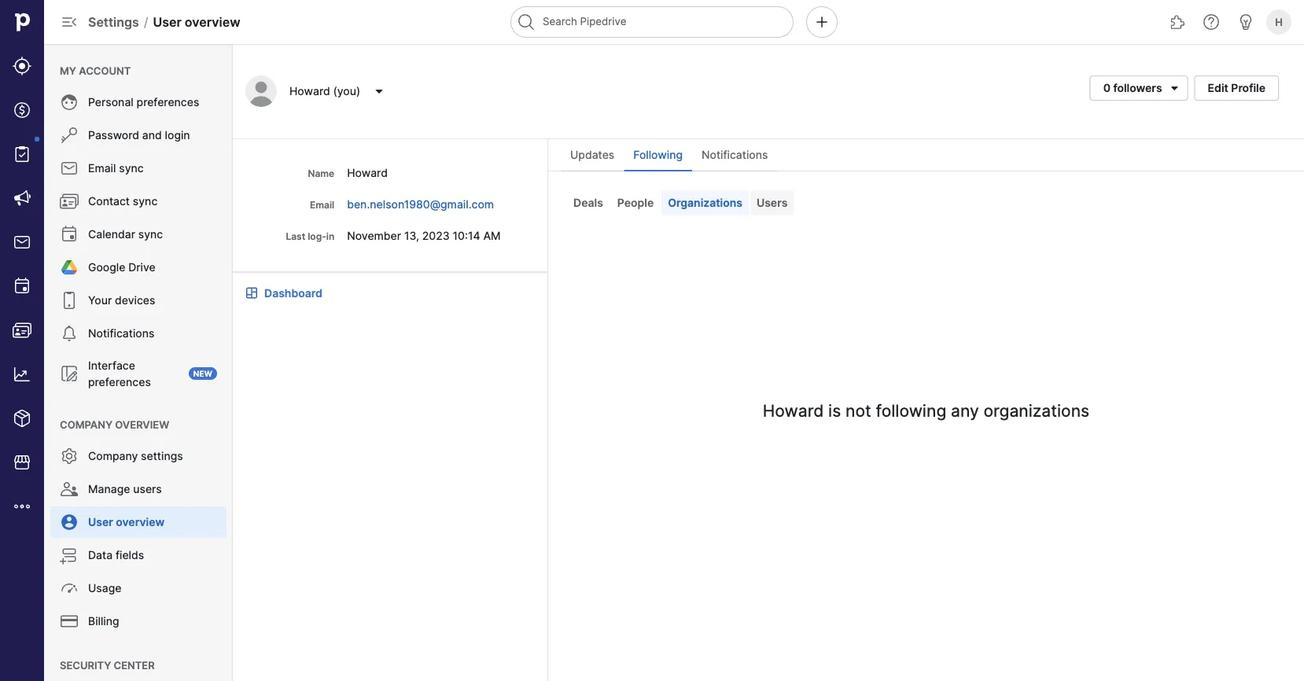 Task type: locate. For each thing, give the bounding box(es) containing it.
color undefined image up the campaigns image
[[13, 145, 31, 164]]

user
[[153, 14, 182, 30], [88, 516, 113, 529]]

1 vertical spatial notifications
[[88, 327, 155, 340]]

color undefined image for personal preferences
[[60, 93, 79, 112]]

data
[[88, 549, 113, 562]]

company settings
[[88, 450, 183, 463]]

1 vertical spatial preferences
[[88, 375, 151, 389]]

1 vertical spatial company
[[88, 450, 138, 463]]

devices
[[115, 294, 155, 307]]

contact sync
[[88, 195, 158, 208]]

edit
[[1208, 81, 1229, 95]]

color undefined image left data
[[60, 546, 79, 565]]

name
[[308, 168, 335, 179]]

overview for user overview
[[116, 516, 165, 529]]

email sync
[[88, 162, 144, 175]]

settings
[[141, 450, 183, 463]]

color undefined image inside calendar sync link
[[60, 225, 79, 244]]

fields
[[116, 549, 144, 562]]

email up contact
[[88, 162, 116, 175]]

color undefined image inside company settings link
[[60, 447, 79, 466]]

howard for howard (you)
[[290, 85, 330, 98]]

billing link
[[50, 606, 227, 637]]

edit profile
[[1208, 81, 1266, 95]]

google drive
[[88, 261, 156, 274]]

updates
[[570, 148, 615, 162]]

howard for howard is not following any organizations
[[763, 401, 824, 421]]

color undefined image inside user overview link
[[60, 513, 79, 532]]

9 color undefined image from the top
[[60, 579, 79, 598]]

sync
[[119, 162, 144, 175], [133, 195, 158, 208], [138, 228, 163, 241]]

color undefined image left usage
[[60, 579, 79, 598]]

people
[[618, 196, 654, 210]]

2 horizontal spatial howard
[[763, 401, 824, 421]]

deals button
[[567, 190, 610, 216]]

leads image
[[13, 57, 31, 76]]

user overview
[[88, 516, 165, 529]]

0 vertical spatial overview
[[185, 14, 240, 30]]

color undefined image inside notifications link
[[60, 324, 79, 343]]

6 color undefined image from the top
[[60, 364, 79, 383]]

color undefined image left google
[[60, 258, 79, 277]]

0 vertical spatial sync
[[119, 162, 144, 175]]

5 color undefined image from the top
[[60, 324, 79, 343]]

1 horizontal spatial user
[[153, 14, 182, 30]]

sync down password and login link
[[119, 162, 144, 175]]

notifications
[[702, 148, 768, 162], [88, 327, 155, 340]]

email sync link
[[50, 153, 227, 184]]

company down company overview
[[88, 450, 138, 463]]

2023
[[422, 229, 450, 242]]

color undefined image for email
[[60, 159, 79, 178]]

color undefined image left your
[[60, 291, 79, 310]]

color undefined image left password
[[60, 126, 79, 145]]

3 color undefined image from the top
[[60, 225, 79, 244]]

1 vertical spatial sync
[[133, 195, 158, 208]]

color undefined image for usage
[[60, 579, 79, 598]]

color undefined image
[[60, 93, 79, 112], [60, 126, 79, 145], [60, 225, 79, 244], [60, 291, 79, 310], [60, 324, 79, 343], [60, 364, 79, 383], [60, 480, 79, 499], [60, 513, 79, 532], [60, 579, 79, 598]]

in
[[326, 231, 335, 242]]

account
[[79, 65, 131, 77]]

preferences down interface
[[88, 375, 151, 389]]

menu
[[0, 0, 44, 681], [44, 44, 233, 681]]

1 horizontal spatial howard
[[347, 166, 388, 179]]

howard left is
[[763, 401, 824, 421]]

notifications down your devices
[[88, 327, 155, 340]]

email down name
[[310, 199, 335, 211]]

company for company settings
[[88, 450, 138, 463]]

howard
[[290, 85, 330, 98], [347, 166, 388, 179], [763, 401, 824, 421]]

color undefined image inside 'data fields' link
[[60, 546, 79, 565]]

sales inbox image
[[13, 233, 31, 252]]

color undefined image for company
[[60, 447, 79, 466]]

color undefined image down my
[[60, 93, 79, 112]]

overview right / on the top left of the page
[[185, 14, 240, 30]]

sync up calendar sync link
[[133, 195, 158, 208]]

new
[[193, 369, 212, 378]]

user right / on the top left of the page
[[153, 14, 182, 30]]

2 vertical spatial howard
[[763, 401, 824, 421]]

preferences for interface
[[88, 375, 151, 389]]

products image
[[13, 409, 31, 428]]

h
[[1276, 16, 1283, 28]]

dashboard link
[[264, 285, 323, 301]]

color undefined image left interface
[[60, 364, 79, 383]]

color undefined image right contacts icon
[[60, 324, 79, 343]]

preferences
[[137, 96, 199, 109], [88, 375, 151, 389]]

company overview
[[60, 419, 169, 431]]

user up data
[[88, 516, 113, 529]]

quick help image
[[1202, 13, 1221, 31]]

0 horizontal spatial notifications
[[88, 327, 155, 340]]

contacts image
[[13, 321, 31, 340]]

users button
[[751, 190, 794, 216]]

2 color undefined image from the top
[[60, 126, 79, 145]]

email
[[88, 162, 116, 175], [310, 199, 335, 211]]

1 vertical spatial email
[[310, 199, 335, 211]]

1 vertical spatial user
[[88, 516, 113, 529]]

company up company settings
[[60, 419, 113, 431]]

0 followers button
[[1090, 76, 1189, 101]]

login
[[165, 129, 190, 142]]

color undefined image right marketplace icon
[[60, 447, 79, 466]]

menu containing personal preferences
[[44, 44, 233, 681]]

color undefined image left calendar
[[60, 225, 79, 244]]

company
[[60, 419, 113, 431], [88, 450, 138, 463]]

company settings link
[[50, 441, 227, 472]]

followers
[[1114, 81, 1163, 95]]

/
[[144, 14, 148, 30]]

sync up drive
[[138, 228, 163, 241]]

0 horizontal spatial howard
[[290, 85, 330, 98]]

overview inside menu item
[[116, 516, 165, 529]]

sync for contact sync
[[133, 195, 158, 208]]

color undefined image
[[13, 145, 31, 164], [60, 159, 79, 178], [60, 192, 79, 211], [60, 258, 79, 277], [60, 447, 79, 466], [60, 546, 79, 565], [60, 612, 79, 631]]

howard left (you)
[[290, 85, 330, 98]]

color undefined image for data
[[60, 546, 79, 565]]

color undefined image inside personal preferences link
[[60, 93, 79, 112]]

manage users
[[88, 483, 162, 496]]

menu toggle image
[[60, 13, 79, 31]]

howard right name
[[347, 166, 388, 179]]

preferences up login
[[137, 96, 199, 109]]

color undefined image left billing
[[60, 612, 79, 631]]

any
[[951, 401, 979, 421]]

email for email
[[310, 199, 335, 211]]

4 color undefined image from the top
[[60, 291, 79, 310]]

color undefined image inside the manage users link
[[60, 480, 79, 499]]

color undefined image inside your devices link
[[60, 291, 79, 310]]

color undefined image inside email sync link
[[60, 159, 79, 178]]

0 vertical spatial howard
[[290, 85, 330, 98]]

color undefined image for your devices
[[60, 291, 79, 310]]

1 vertical spatial overview
[[115, 419, 169, 431]]

0 horizontal spatial email
[[88, 162, 116, 175]]

color undefined image inside password and login link
[[60, 126, 79, 145]]

last log-in
[[286, 231, 335, 242]]

overview up company settings link
[[115, 419, 169, 431]]

ben.nelson1980@gmail.com link
[[347, 198, 497, 211]]

sync for calendar sync
[[138, 228, 163, 241]]

organizations
[[668, 196, 743, 210]]

8 color undefined image from the top
[[60, 513, 79, 532]]

google
[[88, 261, 125, 274]]

7 color undefined image from the top
[[60, 480, 79, 499]]

0 vertical spatial company
[[60, 419, 113, 431]]

notifications up organizations
[[702, 148, 768, 162]]

following
[[634, 148, 683, 162]]

interface
[[88, 359, 135, 372]]

2 vertical spatial overview
[[116, 516, 165, 529]]

1 vertical spatial howard
[[347, 166, 388, 179]]

howard (you)
[[290, 85, 360, 98]]

overview down the manage users link
[[116, 516, 165, 529]]

color primary image
[[1166, 82, 1185, 94]]

1 horizontal spatial email
[[310, 199, 335, 211]]

color undefined image inside google drive link
[[60, 258, 79, 277]]

0 vertical spatial notifications
[[702, 148, 768, 162]]

color undefined image for manage users
[[60, 480, 79, 499]]

color undefined image left contact
[[60, 192, 79, 211]]

0 vertical spatial user
[[153, 14, 182, 30]]

Search Pipedrive field
[[511, 6, 794, 38]]

my
[[60, 65, 76, 77]]

usage
[[88, 582, 122, 595]]

color undefined image inside contact sync link
[[60, 192, 79, 211]]

color undefined image left email sync
[[60, 159, 79, 178]]

home image
[[10, 10, 34, 34]]

color undefined image left manage
[[60, 480, 79, 499]]

0 vertical spatial email
[[88, 162, 116, 175]]

color undefined image for user overview
[[60, 513, 79, 532]]

notifications link
[[50, 318, 227, 349]]

0 horizontal spatial user
[[88, 516, 113, 529]]

0 vertical spatial preferences
[[137, 96, 199, 109]]

1 color undefined image from the top
[[60, 93, 79, 112]]

2 vertical spatial sync
[[138, 228, 163, 241]]

data fields link
[[50, 540, 227, 571]]

color undefined image inside usage "link"
[[60, 579, 79, 598]]

color undefined image right more icon
[[60, 513, 79, 532]]



Task type: vqa. For each thing, say whether or not it's contained in the screenshot.
the menu toggle "image"
yes



Task type: describe. For each thing, give the bounding box(es) containing it.
10:14
[[453, 229, 480, 242]]

billing
[[88, 615, 119, 628]]

manage
[[88, 483, 130, 496]]

1 horizontal spatial notifications
[[702, 148, 768, 162]]

color undefined image inside billing link
[[60, 612, 79, 631]]

last
[[286, 231, 306, 242]]

security center
[[60, 659, 155, 672]]

personal preferences
[[88, 96, 199, 109]]

color undefined image for password and login
[[60, 126, 79, 145]]

sync for email sync
[[119, 162, 144, 175]]

calendar sync link
[[50, 219, 227, 250]]

preferences for personal
[[137, 96, 199, 109]]

howard for howard
[[347, 166, 388, 179]]

your
[[88, 294, 112, 307]]

settings
[[88, 14, 139, 30]]

is
[[829, 401, 841, 421]]

data fields
[[88, 549, 144, 562]]

campaigns image
[[13, 189, 31, 208]]

manage users link
[[50, 474, 227, 505]]

password and login link
[[50, 120, 227, 151]]

howard is not following any organizations
[[763, 401, 1090, 421]]

deals image
[[13, 101, 31, 120]]

password and login
[[88, 129, 190, 142]]

color link image
[[246, 287, 258, 299]]

password
[[88, 129, 139, 142]]

company for company overview
[[60, 419, 113, 431]]

ben.nelson1980@gmail.com
[[347, 198, 494, 211]]

sales assistant image
[[1237, 13, 1256, 31]]

security
[[60, 659, 111, 672]]

personal
[[88, 96, 134, 109]]

color undefined image for google
[[60, 258, 79, 277]]

quick add image
[[813, 13, 832, 31]]

color undefined image for notifications
[[60, 324, 79, 343]]

h button
[[1264, 6, 1295, 38]]

profile
[[1232, 81, 1266, 95]]

calendar sync
[[88, 228, 163, 241]]

dashboard
[[264, 286, 323, 300]]

interface preferences
[[88, 359, 151, 389]]

users
[[133, 483, 162, 496]]

settings / user overview
[[88, 14, 240, 30]]

color undefined image for interface preferences
[[60, 364, 79, 383]]

calendar
[[88, 228, 135, 241]]

personal preferences link
[[50, 87, 227, 118]]

people button
[[611, 190, 660, 216]]

not
[[846, 401, 872, 421]]

following
[[876, 401, 947, 421]]

color undefined image for contact
[[60, 192, 79, 211]]

drive
[[128, 261, 156, 274]]

select user image
[[370, 85, 389, 98]]

google drive link
[[50, 252, 227, 283]]

contact sync link
[[50, 186, 227, 217]]

november 13, 2023 10:14 am
[[347, 229, 501, 242]]

color undefined image for calendar sync
[[60, 225, 79, 244]]

november
[[347, 229, 401, 242]]

your devices link
[[50, 285, 227, 316]]

marketplace image
[[13, 453, 31, 472]]

0
[[1104, 81, 1111, 95]]

user overview menu item
[[44, 507, 233, 538]]

log-
[[308, 231, 326, 242]]

and
[[142, 129, 162, 142]]

center
[[114, 659, 155, 672]]

am
[[483, 229, 501, 242]]

my account
[[60, 65, 131, 77]]

insights image
[[13, 365, 31, 384]]

(you)
[[333, 85, 360, 98]]

users
[[757, 196, 788, 210]]

usage link
[[50, 573, 227, 604]]

edit profile button
[[1195, 76, 1279, 101]]

user overview link
[[50, 507, 227, 538]]

overview for company overview
[[115, 419, 169, 431]]

13,
[[404, 229, 419, 242]]

activities image
[[13, 277, 31, 296]]

user inside menu item
[[88, 516, 113, 529]]

your devices
[[88, 294, 155, 307]]

more image
[[13, 497, 31, 516]]

contact
[[88, 195, 130, 208]]

organizations button
[[662, 190, 749, 216]]

deals
[[574, 196, 603, 210]]

0 followers
[[1104, 81, 1163, 95]]

organizations
[[984, 401, 1090, 421]]

email for email sync
[[88, 162, 116, 175]]



